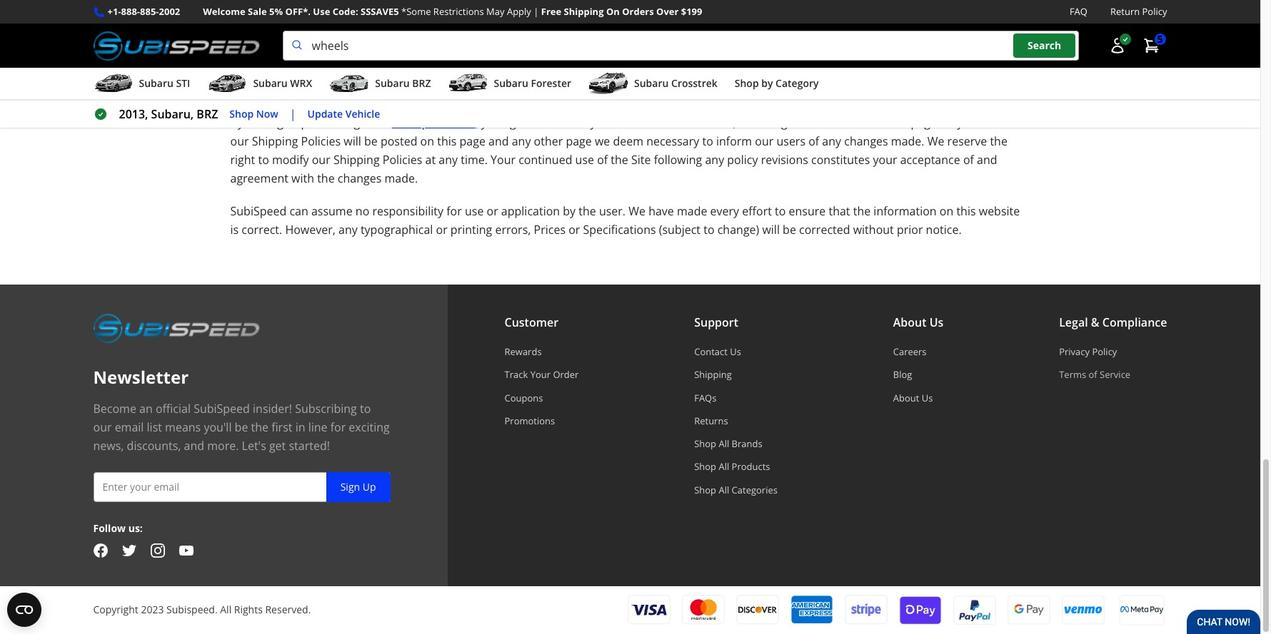 Task type: locate. For each thing, give the bounding box(es) containing it.
be down ensure
[[783, 222, 796, 238]]

sti
[[176, 77, 190, 90]]

users
[[777, 134, 806, 149]]

subispeed.com link
[[392, 115, 475, 131]]

4 subaru from the left
[[494, 77, 528, 90]]

1 vertical spatial use
[[465, 204, 484, 219]]

to inside the become an official subispeed insider! subscribing to our email list means you'll be the first in line for exciting news, discounts, and more. let's get started!
[[360, 401, 371, 417]]

5 button
[[1136, 32, 1167, 60]]

1 vertical spatial information
[[874, 204, 937, 219]]

for inside subispeed can assume no responsibility for use or application by the user. we have made every effort to ensure that the information on this website is correct. however, any typographical or printing errors, prices or specifications (subject to change) will be corrected without prior notice.
[[447, 204, 462, 219]]

product down the *some
[[380, 19, 422, 35]]

including
[[739, 115, 788, 131]]

subaru up conditions
[[253, 77, 288, 90]]

of down the those
[[809, 134, 819, 149]]

all down shop all brands
[[719, 461, 729, 474]]

3 subaru from the left
[[375, 77, 410, 90]]

shipping down contact
[[694, 369, 732, 382]]

policies down 'purchasing'
[[301, 134, 341, 149]]

us for contact us link
[[730, 346, 741, 359]]

all left the brands
[[719, 438, 729, 451]]

1 vertical spatial be
[[783, 222, 796, 238]]

rewards link
[[505, 346, 579, 359]]

with inside , you agree to abide by our terms and conditions, including those set forth on this page. any revisions to our shipping policies will be posted on this page and any other page we deem necessary to inform our users of any changes made. we reserve the right to modify our shipping policies at any time. your continued use of the site following any policy revisions constitutes your acceptance of and agreement with the changes made.
[[291, 171, 314, 186]]

we left sell
[[575, 1, 590, 17]]

in down determined
[[472, 38, 482, 54]]

blog
[[893, 369, 912, 382]]

the up let's
[[251, 420, 269, 436]]

will down by visiting or purchasing from subispeed.com
[[344, 134, 361, 149]]

1 horizontal spatial in
[[472, 38, 482, 54]]

twitter logo image
[[122, 544, 136, 558]]

now
[[256, 107, 278, 121]]

free
[[541, 5, 561, 18]]

returns link
[[694, 415, 778, 428]]

0 vertical spatial product
[[380, 19, 422, 35]]

a subaru brz thumbnail image image
[[329, 73, 369, 94]]

careers link
[[893, 346, 944, 359]]

0 horizontal spatial we
[[629, 204, 646, 219]]

subispeed up correct.
[[230, 204, 287, 219]]

any down set
[[822, 134, 841, 149]]

a subaru forester thumbnail image image
[[448, 73, 488, 94]]

typographical
[[361, 222, 433, 238]]

first
[[272, 420, 292, 436]]

at
[[425, 152, 436, 168]]

we up acceptance
[[927, 134, 944, 149]]

1 vertical spatial |
[[290, 107, 296, 122]]

is left out on the top of the page
[[671, 19, 679, 35]]

0 horizontal spatial revisions
[[761, 152, 808, 168]]

0 horizontal spatial is
[[230, 222, 239, 238]]

0 horizontal spatial made.
[[385, 171, 418, 186]]

1 horizontal spatial policy
[[1142, 5, 1167, 18]]

0 vertical spatial your
[[491, 152, 516, 168]]

we inside subispeed can assume no responsibility for use or application by the user. we have made every effort to ensure that the information on this website is correct. however, any typographical or printing errors, prices or specifications (subject to change) will be corrected without prior notice.
[[629, 204, 646, 219]]

you inside , you agree to abide by our terms and conditions, including those set forth on this page. any revisions to our shipping policies will be posted on this page and any other page we deem necessary to inform our users of any changes made. we reserve the right to modify our shipping policies at any time. your continued use of the site following any policy revisions constitutes your acceptance of and agreement with the changes made.
[[481, 115, 501, 131]]

to up other
[[537, 115, 548, 131]]

made
[[677, 204, 707, 219]]

will down effort
[[762, 222, 780, 238]]

0 horizontal spatial policy
[[1092, 346, 1117, 359]]

and down agree
[[489, 134, 509, 149]]

1 horizontal spatial you
[[548, 38, 567, 54]]

we inside , you agree to abide by our terms and conditions, including those set forth on this page. any revisions to our shipping policies will be posted on this page and any other page we deem necessary to inform our users of any changes made. we reserve the right to modify our shipping policies at any time. your continued use of the site following any policy revisions constitutes your acceptance of and agreement with the changes made.
[[595, 134, 610, 149]]

1 horizontal spatial do
[[876, 19, 890, 35]]

shop all products link
[[694, 461, 778, 474]]

5 subaru from the left
[[634, 77, 669, 90]]

0 vertical spatial be
[[364, 134, 378, 149]]

1 vertical spatial subispeed logo image
[[93, 314, 260, 344]]

acceptance
[[900, 152, 960, 168]]

shoppay image
[[899, 595, 942, 626]]

unfortunately and sometimes awesomely, some of the products we sell do not include english-language or us-specific instructions. the type of user instructions included with a product is determined solely by the manufacturer and is out of our control. in such cases, we do our best to provide supplemental information about the product in question. if you would like additional instructions or installation support, please contact our customer service department for assistance.
[[230, 1, 1025, 72]]

subaru
[[139, 77, 173, 90], [253, 77, 288, 90], [375, 77, 410, 90], [494, 77, 528, 90], [634, 77, 669, 90]]

restrictions
[[433, 5, 484, 18]]

be up let's
[[235, 420, 248, 436]]

is
[[425, 19, 433, 35], [671, 19, 679, 35], [230, 222, 239, 238]]

subispeed logo image
[[93, 31, 260, 61], [93, 314, 260, 344]]

follow
[[93, 522, 126, 536]]

subaru brz button
[[329, 71, 431, 99]]

0 horizontal spatial on
[[420, 134, 434, 149]]

shipping link
[[694, 369, 778, 382]]

1 vertical spatial brz
[[197, 107, 218, 122]]

search input field
[[283, 31, 1079, 61]]

open widget image
[[7, 593, 41, 628]]

information inside unfortunately and sometimes awesomely, some of the products we sell do not include english-language or us-specific instructions. the type of user instructions included with a product is determined solely by the manufacturer and is out of our control. in such cases, we do our best to provide supplemental information about the product in question. if you would like additional instructions or installation support, please contact our customer service department for assistance.
[[306, 38, 369, 54]]

brands
[[732, 438, 762, 451]]

newsletter
[[93, 366, 189, 389]]

0 vertical spatial you
[[548, 38, 567, 54]]

0 vertical spatial policy
[[1142, 5, 1167, 18]]

all down the shop all products
[[719, 484, 729, 497]]

shop for shop by category
[[735, 77, 759, 90]]

changes down forth
[[844, 134, 888, 149]]

to up agreement in the top of the page
[[258, 152, 269, 168]]

shop all brands
[[694, 438, 762, 451]]

0 vertical spatial will
[[344, 134, 361, 149]]

0 horizontal spatial information
[[306, 38, 369, 54]]

this inside subispeed can assume no responsibility for use or application by the user. we have made every effort to ensure that the information on this website is correct. however, any typographical or printing errors, prices or specifications (subject to change) will be corrected without prior notice.
[[957, 204, 976, 219]]

2 horizontal spatial on
[[940, 204, 954, 219]]

5
[[1157, 32, 1163, 46]]

shop all categories link
[[694, 484, 778, 497]]

the
[[930, 1, 950, 17]]

of right some
[[490, 1, 501, 17]]

over
[[656, 5, 679, 18]]

for inside the become an official subispeed insider! subscribing to our email list means you'll be the first in line for exciting news, discounts, and more. let's get started!
[[330, 420, 346, 436]]

1 vertical spatial product
[[427, 38, 469, 54]]

0 vertical spatial instructions
[[230, 19, 293, 35]]

by up if
[[535, 19, 548, 35]]

about us
[[893, 315, 944, 331], [893, 392, 933, 405]]

0 vertical spatial brz
[[412, 77, 431, 90]]

may
[[486, 5, 505, 18]]

1 horizontal spatial instructions
[[683, 38, 746, 54]]

1 vertical spatial we
[[629, 204, 646, 219]]

we up the support,
[[858, 19, 873, 35]]

errors,
[[495, 222, 531, 238]]

shipping down 'visiting'
[[252, 134, 298, 149]]

subaru crosstrek button
[[588, 71, 718, 99]]

in
[[472, 38, 482, 54], [295, 420, 305, 436]]

faq
[[1070, 5, 1088, 18]]

0 horizontal spatial use
[[465, 204, 484, 219]]

2 vertical spatial us
[[922, 392, 933, 405]]

contact us
[[694, 346, 741, 359]]

means
[[165, 420, 201, 436]]

0 horizontal spatial be
[[235, 420, 248, 436]]

our up the news,
[[93, 420, 112, 436]]

0 vertical spatial use
[[575, 152, 594, 168]]

we left have
[[629, 204, 646, 219]]

be down the from
[[364, 134, 378, 149]]

1 vertical spatial will
[[762, 222, 780, 238]]

instructions down sale
[[230, 19, 293, 35]]

and up included
[[308, 1, 328, 17]]

shipping down by visiting or purchasing from subispeed.com
[[333, 152, 380, 168]]

1 horizontal spatial we
[[927, 134, 944, 149]]

2 page from the left
[[566, 134, 592, 149]]

0 horizontal spatial policies
[[301, 134, 341, 149]]

right
[[230, 152, 255, 168]]

sign up button
[[326, 473, 390, 503]]

1 vertical spatial for
[[447, 204, 462, 219]]

0 horizontal spatial your
[[491, 152, 516, 168]]

use
[[575, 152, 594, 168], [465, 204, 484, 219]]

0 vertical spatial changes
[[844, 134, 888, 149]]

or up errors,
[[487, 204, 498, 219]]

assume
[[311, 204, 353, 219]]

| left free
[[534, 5, 539, 18]]

(subject
[[659, 222, 701, 238]]

application
[[501, 204, 560, 219]]

1 horizontal spatial use
[[575, 152, 594, 168]]

0 horizontal spatial we
[[575, 1, 590, 17]]

all for categories
[[719, 484, 729, 497]]

2 vertical spatial for
[[330, 420, 346, 436]]

1 vertical spatial subispeed
[[194, 401, 250, 417]]

1 vertical spatial made.
[[385, 171, 418, 186]]

rights
[[234, 604, 263, 617]]

page down abide
[[566, 134, 592, 149]]

1 vertical spatial we
[[858, 19, 873, 35]]

is down awesomely,
[[425, 19, 433, 35]]

will inside subispeed can assume no responsibility for use or application by the user. we have made every effort to ensure that the information on this website is correct. however, any typographical or printing errors, prices or specifications (subject to change) will be corrected without prior notice.
[[762, 222, 780, 238]]

1 vertical spatial this
[[437, 134, 457, 149]]

1 vertical spatial with
[[291, 171, 314, 186]]

| right now
[[290, 107, 296, 122]]

on up notice.
[[940, 204, 954, 219]]

shop for shop all brands
[[694, 438, 716, 451]]

and down over
[[647, 19, 668, 35]]

subaru down the question.
[[494, 77, 528, 90]]

information down included
[[306, 38, 369, 54]]

your right time.
[[491, 152, 516, 168]]

welcome
[[203, 5, 245, 18]]

1 horizontal spatial we
[[595, 134, 610, 149]]

search button
[[1013, 34, 1076, 58]]

subispeed
[[230, 204, 287, 219], [194, 401, 250, 417]]

0 vertical spatial about us
[[893, 315, 944, 331]]

0 horizontal spatial page
[[460, 134, 486, 149]]

about us down blog link
[[893, 392, 933, 405]]

responsibility
[[372, 204, 444, 219]]

page
[[460, 134, 486, 149], [566, 134, 592, 149]]

facebook logo image
[[93, 544, 107, 558]]

by inside subispeed can assume no responsibility for use or application by the user. we have made every effort to ensure that the information on this website is correct. however, any typographical or printing errors, prices or specifications (subject to change) will be corrected without prior notice.
[[563, 204, 576, 219]]

on
[[872, 115, 886, 131], [420, 134, 434, 149], [940, 204, 954, 219]]

0 horizontal spatial |
[[290, 107, 296, 122]]

information
[[306, 38, 369, 54], [874, 204, 937, 219]]

visiting
[[246, 115, 283, 131]]

1 vertical spatial changes
[[338, 171, 382, 186]]

1 horizontal spatial your
[[530, 369, 551, 382]]

subaru left the sti
[[139, 77, 173, 90]]

product down determined
[[427, 38, 469, 54]]

no
[[356, 204, 369, 219]]

0 horizontal spatial instructions
[[230, 19, 293, 35]]

use down wrx
[[309, 92, 330, 107]]

*some
[[401, 5, 431, 18]]

compliance
[[1103, 315, 1167, 331]]

0 horizontal spatial do
[[614, 1, 628, 17]]

information up prior on the right top of page
[[874, 204, 937, 219]]

welcome sale 5% off*. use code: sssave5
[[203, 5, 399, 18]]

2023
[[141, 604, 164, 617]]

will inside , you agree to abide by our terms and conditions, including those set forth on this page. any revisions to our shipping policies will be posted on this page and any other page we deem necessary to inform our users of any changes made. we reserve the right to modify our shipping policies at any time. your continued use of the site following any policy revisions constitutes your acceptance of and agreement with the changes made.
[[344, 134, 361, 149]]

1 horizontal spatial revisions
[[966, 115, 1013, 131]]

2013,
[[119, 107, 148, 122]]

to down the the
[[941, 19, 952, 35]]

shop inside "shop by category" dropdown button
[[735, 77, 759, 90]]

the down *some restrictions may apply | free shipping on orders over $199
[[551, 19, 568, 35]]

our right modify
[[312, 152, 330, 168]]

1 subispeed logo image from the top
[[93, 31, 260, 61]]

1 subaru from the left
[[139, 77, 173, 90]]

2 vertical spatial on
[[940, 204, 954, 219]]

0 horizontal spatial in
[[295, 420, 305, 436]]

do up please
[[876, 19, 890, 35]]

1 vertical spatial us
[[730, 346, 741, 359]]

0 vertical spatial subispeed
[[230, 204, 287, 219]]

1 horizontal spatial product
[[427, 38, 469, 54]]

with left a
[[345, 19, 368, 35]]

1 horizontal spatial information
[[874, 204, 937, 219]]

subispeed logo image down "2002"
[[93, 31, 260, 61]]

use up printing
[[465, 204, 484, 219]]

the up 'assume'
[[317, 171, 335, 186]]

1 horizontal spatial brz
[[412, 77, 431, 90]]

time.
[[461, 152, 488, 168]]

us up careers link
[[930, 315, 944, 331]]

and inside the become an official subispeed insider! subscribing to our email list means you'll be the first in line for exciting news, discounts, and more. let's get started!
[[184, 439, 204, 454]]

0 vertical spatial for
[[337, 57, 352, 72]]

by right abide
[[583, 115, 596, 131]]

0 horizontal spatial with
[[291, 171, 314, 186]]

by inside unfortunately and sometimes awesomely, some of the products we sell do not include english-language or us-specific instructions. the type of user instructions included with a product is determined solely by the manufacturer and is out of our control. in such cases, we do our best to provide supplemental information about the product in question. if you would like additional instructions or installation support, please contact our customer service department for assistance.
[[535, 19, 548, 35]]

faq link
[[1070, 4, 1088, 19]]

0 horizontal spatial you
[[481, 115, 501, 131]]

1 horizontal spatial will
[[762, 222, 780, 238]]

with inside unfortunately and sometimes awesomely, some of the products we sell do not include english-language or us-specific instructions. the type of user instructions included with a product is determined solely by the manufacturer and is out of our control. in such cases, we do our best to provide supplemental information about the product in question. if you would like additional instructions or installation support, please contact our customer service department for assistance.
[[345, 19, 368, 35]]

0 vertical spatial made.
[[891, 134, 925, 149]]

policy for privacy policy
[[1092, 346, 1117, 359]]

0 vertical spatial do
[[614, 1, 628, 17]]

0 vertical spatial we
[[575, 1, 590, 17]]

paypal image
[[953, 595, 996, 626]]

subaru down additional
[[634, 77, 669, 90]]

1 vertical spatial about us
[[893, 392, 933, 405]]

our down provide
[[953, 38, 972, 54]]

1 about us from the top
[[893, 315, 944, 331]]

by visiting or purchasing from subispeed.com
[[230, 115, 475, 131]]

use right continued
[[575, 152, 594, 168]]

instagram logo image
[[150, 544, 165, 558]]

about
[[893, 315, 927, 331], [893, 392, 919, 405]]

2002
[[159, 5, 180, 18]]

subispeed up you'll
[[194, 401, 250, 417]]

us down blog link
[[922, 392, 933, 405]]

a subaru sti thumbnail image image
[[93, 73, 133, 94]]

2 vertical spatial we
[[595, 134, 610, 149]]

1 horizontal spatial made.
[[891, 134, 925, 149]]

conditions of use
[[230, 92, 330, 107]]

us up shipping link on the right of page
[[730, 346, 741, 359]]

|
[[534, 5, 539, 18], [290, 107, 296, 122]]

2 subaru from the left
[[253, 77, 288, 90]]

by left category
[[761, 77, 773, 90]]

user
[[993, 1, 1016, 17]]

and down means at the bottom left
[[184, 439, 204, 454]]

if
[[538, 38, 545, 54]]

search
[[1028, 39, 1061, 52]]

copyright 2023 subispeed. all rights reserved.
[[93, 604, 311, 617]]

0 vertical spatial |
[[534, 5, 539, 18]]

to up exciting
[[360, 401, 371, 417]]

for up printing
[[447, 204, 462, 219]]

2 about from the top
[[893, 392, 919, 405]]

continued
[[519, 152, 572, 168]]

revisions up reserve on the right top
[[966, 115, 1013, 131]]

a subaru wrx thumbnail image image
[[207, 73, 247, 94]]

0 horizontal spatial this
[[437, 134, 457, 149]]

policy for return policy
[[1142, 5, 1167, 18]]

0 horizontal spatial brz
[[197, 107, 218, 122]]

is left correct.
[[230, 222, 239, 238]]

button image
[[1109, 37, 1126, 54]]

0 vertical spatial in
[[472, 38, 482, 54]]

2 horizontal spatial we
[[858, 19, 873, 35]]

stripe image
[[845, 596, 887, 626]]

2 vertical spatial be
[[235, 420, 248, 436]]

with down modify
[[291, 171, 314, 186]]

let's
[[242, 439, 266, 454]]

of right the terms
[[1089, 369, 1097, 382]]

constitutes
[[811, 152, 870, 168]]

1 vertical spatial policy
[[1092, 346, 1117, 359]]

we inside , you agree to abide by our terms and conditions, including those set forth on this page. any revisions to our shipping policies will be posted on this page and any other page we deem necessary to inform our users of any changes made. we reserve the right to modify our shipping policies at any time. your continued use of the site following any policy revisions constitutes your acceptance of and agreement with the changes made.
[[927, 134, 944, 149]]

2 horizontal spatial this
[[957, 204, 976, 219]]

1 horizontal spatial on
[[872, 115, 886, 131]]

update
[[307, 107, 343, 121]]

subaru crosstrek
[[634, 77, 718, 90]]

this left page.
[[889, 115, 908, 131]]

on
[[606, 5, 620, 18]]

1 vertical spatial about
[[893, 392, 919, 405]]

to inside unfortunately and sometimes awesomely, some of the products we sell do not include english-language or us-specific instructions. the type of user instructions included with a product is determined solely by the manufacturer and is out of our control. in such cases, we do our best to provide supplemental information about the product in question. if you would like additional instructions or installation support, please contact our customer service department for assistance.
[[941, 19, 952, 35]]

this up notice.
[[957, 204, 976, 219]]

we left deem
[[595, 134, 610, 149]]

0 vertical spatial policies
[[301, 134, 341, 149]]

amex image
[[790, 596, 833, 626]]

page up time.
[[460, 134, 486, 149]]

about us link
[[893, 392, 944, 405]]

youtube logo image
[[179, 544, 193, 558]]

subaru sti
[[139, 77, 190, 90]]

shop inside the shop now 'link'
[[229, 107, 254, 121]]

policy up 5
[[1142, 5, 1167, 18]]

additional
[[627, 38, 680, 54]]

1 horizontal spatial changes
[[844, 134, 888, 149]]

0 vertical spatial with
[[345, 19, 368, 35]]

english-
[[693, 1, 735, 17]]

you right ,
[[481, 115, 501, 131]]

1 horizontal spatial be
[[364, 134, 378, 149]]

any inside subispeed can assume no responsibility for use or application by the user. we have made every effort to ensure that the information on this website is correct. however, any typographical or printing errors, prices or specifications (subject to change) will be corrected without prior notice.
[[339, 222, 358, 238]]

shop for shop now
[[229, 107, 254, 121]]

brz inside the subaru brz dropdown button
[[412, 77, 431, 90]]

0 vertical spatial information
[[306, 38, 369, 54]]

brz
[[412, 77, 431, 90], [197, 107, 218, 122]]

site
[[631, 152, 651, 168]]

subispeed logo image up newsletter
[[93, 314, 260, 344]]

on right forth
[[872, 115, 886, 131]]

do right sell
[[614, 1, 628, 17]]



Task type: describe. For each thing, give the bounding box(es) containing it.
$199
[[681, 5, 702, 18]]

googlepay image
[[1007, 595, 1050, 626]]

customer
[[975, 38, 1025, 54]]

the right reserve on the right top
[[990, 134, 1008, 149]]

in inside the become an official subispeed insider! subscribing to our email list means you'll be the first in line for exciting news, discounts, and more. let's get started!
[[295, 420, 305, 436]]

2 horizontal spatial is
[[671, 19, 679, 35]]

subispeed inside the become an official subispeed insider! subscribing to our email list means you'll be the first in line for exciting news, discounts, and more. let's get started!
[[194, 401, 250, 417]]

1 vertical spatial revisions
[[761, 152, 808, 168]]

following
[[654, 152, 702, 168]]

by inside , you agree to abide by our terms and conditions, including those set forth on this page. any revisions to our shipping policies will be posted on this page and any other page we deem necessary to inform our users of any changes made. we reserve the right to modify our shipping policies at any time. your continued use of the site following any policy revisions constitutes your acceptance of and agreement with the changes made.
[[583, 115, 596, 131]]

you inside unfortunately and sometimes awesomely, some of the products we sell do not include english-language or us-specific instructions. the type of user instructions included with a product is determined solely by the manufacturer and is out of our control. in such cases, we do our best to provide supplemental information about the product in question. if you would like additional instructions or installation support, please contact our customer service department for assistance.
[[548, 38, 567, 54]]

1 vertical spatial do
[[876, 19, 890, 35]]

all for products
[[719, 461, 729, 474]]

to down "every"
[[704, 222, 715, 238]]

metapay image
[[1120, 607, 1163, 615]]

1 horizontal spatial this
[[889, 115, 908, 131]]

sssave5
[[361, 5, 399, 18]]

+1-
[[107, 5, 121, 18]]

our down the by
[[230, 134, 249, 149]]

contact
[[911, 38, 950, 54]]

prior
[[897, 222, 923, 238]]

any down inform
[[705, 152, 724, 168]]

or down conditions of use
[[286, 115, 298, 131]]

0 vertical spatial on
[[872, 115, 886, 131]]

subaru for subaru sti
[[139, 77, 173, 90]]

by
[[230, 115, 243, 131]]

your inside , you agree to abide by our terms and conditions, including those set forth on this page. any revisions to our shipping policies will be posted on this page and any other page we deem necessary to inform our users of any changes made. we reserve the right to modify our shipping policies at any time. your continued use of the site following any policy revisions constitutes your acceptance of and agreement with the changes made.
[[491, 152, 516, 168]]

of right the type
[[979, 1, 990, 17]]

of left site
[[597, 152, 608, 168]]

apply
[[507, 5, 531, 18]]

use inside subispeed can assume no responsibility for use or application by the user. we have made every effort to ensure that the information on this website is correct. however, any typographical or printing errors, prices or specifications (subject to change) will be corrected without prior notice.
[[465, 204, 484, 219]]

1 horizontal spatial is
[[425, 19, 433, 35]]

those
[[791, 115, 820, 131]]

the left user.
[[579, 204, 596, 219]]

however,
[[285, 222, 336, 238]]

instructions.
[[861, 1, 927, 17]]

have
[[649, 204, 674, 219]]

of down wrx
[[295, 92, 306, 107]]

to down conditions,
[[702, 134, 713, 149]]

privacy policy link
[[1059, 346, 1167, 359]]

is inside subispeed can assume no responsibility for use or application by the user. we have made every effort to ensure that the information on this website is correct. however, any typographical or printing errors, prices or specifications (subject to change) will be corrected without prior notice.
[[230, 222, 239, 238]]

the down deem
[[611, 152, 628, 168]]

venmo image
[[1062, 595, 1104, 626]]

agreement
[[230, 171, 288, 186]]

subispeed.com
[[392, 115, 475, 131]]

other
[[534, 134, 563, 149]]

our down instructions.
[[893, 19, 912, 35]]

be inside subispeed can assume no responsibility for use or application by the user. we have made every effort to ensure that the information on this website is correct. however, any typographical or printing errors, prices or specifications (subject to change) will be corrected without prior notice.
[[783, 222, 796, 238]]

or right prices
[[569, 222, 580, 238]]

any down agree
[[512, 134, 531, 149]]

crosstrek
[[671, 77, 718, 90]]

you'll
[[204, 420, 232, 436]]

up
[[363, 481, 376, 494]]

our inside the become an official subispeed insider! subscribing to our email list means you'll be the first in line for exciting news, discounts, and more. let's get started!
[[93, 420, 112, 436]]

information inside subispeed can assume no responsibility for use or application by the user. we have made every effort to ensure that the information on this website is correct. however, any typographical or printing errors, prices or specifications (subject to change) will be corrected without prior notice.
[[874, 204, 937, 219]]

such
[[795, 19, 820, 35]]

mastercard image
[[682, 596, 725, 626]]

our down english-
[[717, 19, 735, 35]]

subaru wrx
[[253, 77, 312, 90]]

forester
[[531, 77, 571, 90]]

a
[[371, 19, 377, 35]]

manufacturer
[[571, 19, 644, 35]]

promotions link
[[505, 415, 579, 428]]

and down reserve on the right top
[[977, 152, 997, 168]]

returns
[[694, 415, 728, 428]]

cases,
[[823, 19, 855, 35]]

update vehicle button
[[307, 106, 380, 122]]

copyright
[[93, 604, 138, 617]]

be inside the become an official subispeed insider! subscribing to our email list means you'll be the first in line for exciting news, discounts, and more. let's get started!
[[235, 420, 248, 436]]

shop all brands link
[[694, 438, 778, 451]]

for inside unfortunately and sometimes awesomely, some of the products we sell do not include english-language or us-specific instructions. the type of user instructions included with a product is determined solely by the manufacturer and is out of our control. in such cases, we do our best to provide supplemental information about the product in question. if you would like additional instructions or installation support, please contact our customer service department for assistance.
[[337, 57, 352, 72]]

of right out on the top of the page
[[703, 19, 714, 35]]

an
[[139, 401, 153, 417]]

use inside , you agree to abide by our terms and conditions, including those set forth on this page. any revisions to our shipping policies will be posted on this page and any other page we deem necessary to inform our users of any changes made. we reserve the right to modify our shipping policies at any time. your continued use of the site following any policy revisions constitutes your acceptance of and agreement with the changes made.
[[575, 152, 594, 168]]

question.
[[485, 38, 535, 54]]

any right at
[[439, 152, 458, 168]]

all for brands
[[719, 438, 729, 451]]

the up without
[[853, 204, 871, 219]]

0 vertical spatial revisions
[[966, 115, 1013, 131]]

insider!
[[253, 401, 292, 417]]

effort
[[742, 204, 772, 219]]

all left rights
[[220, 604, 232, 617]]

the right about
[[407, 38, 424, 54]]

1 vertical spatial your
[[530, 369, 551, 382]]

order
[[553, 369, 579, 382]]

subaru,
[[151, 107, 194, 122]]

shop for shop all categories
[[694, 484, 716, 497]]

conditions,
[[678, 115, 736, 131]]

contact us link
[[694, 346, 778, 359]]

subispeed.
[[166, 604, 218, 617]]

more.
[[207, 439, 239, 454]]

the up solely
[[504, 1, 521, 17]]

of down reserve on the right top
[[963, 152, 974, 168]]

careers
[[893, 346, 927, 359]]

subaru for subaru brz
[[375, 77, 410, 90]]

by inside "shop by category" dropdown button
[[761, 77, 773, 90]]

0 vertical spatial use
[[313, 5, 330, 18]]

1 vertical spatial policies
[[383, 152, 422, 168]]

our up deem
[[599, 115, 617, 131]]

on inside subispeed can assume no responsibility for use or application by the user. we have made every effort to ensure that the information on this website is correct. however, any typographical or printing errors, prices or specifications (subject to change) will be corrected without prior notice.
[[940, 204, 954, 219]]

out
[[682, 19, 700, 35]]

2013, subaru, brz
[[119, 107, 218, 122]]

5%
[[269, 5, 283, 18]]

or left us-
[[786, 1, 798, 17]]

2 subispeed logo image from the top
[[93, 314, 260, 344]]

0 horizontal spatial changes
[[338, 171, 382, 186]]

0 vertical spatial us
[[930, 315, 944, 331]]

without
[[853, 222, 894, 238]]

2 about us from the top
[[893, 392, 933, 405]]

subaru for subaru crosstrek
[[634, 77, 669, 90]]

or left printing
[[436, 222, 448, 238]]

track your order link
[[505, 369, 579, 382]]

support,
[[825, 38, 870, 54]]

be inside , you agree to abide by our terms and conditions, including those set forth on this page. any revisions to our shipping policies will be posted on this page and any other page we deem necessary to inform our users of any changes made. we reserve the right to modify our shipping policies at any time. your continued use of the site following any policy revisions constitutes your acceptance of and agreement with the changes made.
[[364, 134, 378, 149]]

products
[[524, 1, 572, 17]]

1 about from the top
[[893, 315, 927, 331]]

to right any
[[1016, 115, 1027, 131]]

1 vertical spatial instructions
[[683, 38, 746, 54]]

in inside unfortunately and sometimes awesomely, some of the products we sell do not include english-language or us-specific instructions. the type of user instructions included with a product is determined solely by the manufacturer and is out of our control. in such cases, we do our best to provide supplemental information about the product in question. if you would like additional instructions or installation support, please contact our customer service department for assistance.
[[472, 38, 482, 54]]

orders
[[622, 5, 654, 18]]

our down including
[[755, 134, 774, 149]]

legal
[[1059, 315, 1088, 331]]

subaru for subaru wrx
[[253, 77, 288, 90]]

and up necessary
[[654, 115, 675, 131]]

about
[[372, 38, 404, 54]]

agree
[[504, 115, 534, 131]]

the inside the become an official subispeed insider! subscribing to our email list means you'll be the first in line for exciting news, discounts, and more. let's get started!
[[251, 420, 269, 436]]

shop for shop all products
[[694, 461, 716, 474]]

us for about us link on the bottom of the page
[[922, 392, 933, 405]]

sell
[[593, 1, 611, 17]]

a subaru crosstrek thumbnail image image
[[588, 73, 628, 94]]

to right effort
[[775, 204, 786, 219]]

1 page from the left
[[460, 134, 486, 149]]

rewards
[[505, 346, 542, 359]]

update vehicle
[[307, 107, 380, 121]]

*some restrictions may apply | free shipping on orders over $199
[[401, 5, 702, 18]]

discounts,
[[127, 439, 181, 454]]

policy
[[727, 152, 758, 168]]

shop all categories
[[694, 484, 778, 497]]

subaru for subaru forester
[[494, 77, 528, 90]]

discover image
[[736, 596, 779, 626]]

1 vertical spatial use
[[309, 92, 330, 107]]

become an official subispeed insider! subscribing to our email list means you'll be the first in line for exciting news, discounts, and more. let's get started!
[[93, 401, 390, 454]]

change)
[[718, 222, 759, 238]]

or down control.
[[749, 38, 761, 54]]

not
[[631, 1, 649, 17]]

code:
[[333, 5, 358, 18]]

shipping up manufacturer
[[564, 5, 604, 18]]

visa image
[[627, 596, 670, 626]]

page.
[[911, 115, 940, 131]]

1 horizontal spatial |
[[534, 5, 539, 18]]

products
[[732, 461, 770, 474]]

shop now link
[[229, 106, 278, 122]]

us:
[[128, 522, 143, 536]]

shop now
[[229, 107, 278, 121]]

subispeed inside subispeed can assume no responsibility for use or application by the user. we have made every effort to ensure that the information on this website is correct. however, any typographical or printing errors, prices or specifications (subject to change) will be corrected without prior notice.
[[230, 204, 287, 219]]

1 vertical spatial on
[[420, 134, 434, 149]]

sign up
[[340, 481, 376, 494]]

,
[[475, 115, 478, 131]]

Enter your email text field
[[93, 473, 390, 503]]



Task type: vqa. For each thing, say whether or not it's contained in the screenshot.
fallback image - no image provided in the 16 NOV 2023 - Jeff Willis link
no



